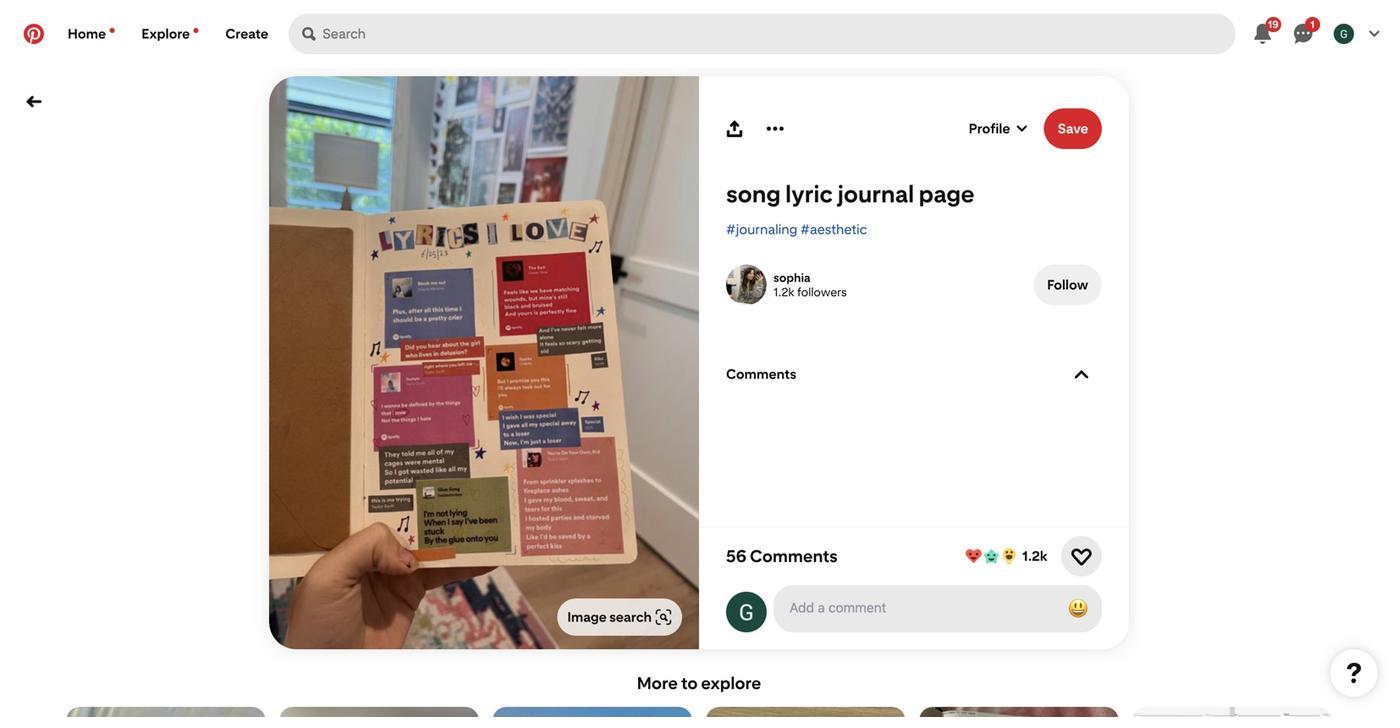 Task type: vqa. For each thing, say whether or not it's contained in the screenshot.
kaya
no



Task type: locate. For each thing, give the bounding box(es) containing it.
😃 button
[[776, 587, 1101, 631], [1062, 592, 1096, 626]]

Add a comment field
[[790, 599, 1048, 616]]

save
[[1058, 121, 1089, 137]]

sophia 1.2k followers
[[774, 271, 847, 299]]

image search
[[568, 609, 652, 625]]

1.2k inside sophia 1.2k followers
[[774, 285, 795, 299]]

song
[[726, 180, 781, 208]]

lyric
[[786, 180, 833, 208]]

#aesthetic link
[[801, 221, 867, 237]]

sophia avatar link image
[[726, 265, 767, 305]]

profile button
[[969, 108, 1031, 149]]

valentines gift for boyfriendvalentines decorations valentine crafts valentine crafts for adults cake cakes cake decorating cake aesthetic cake recipes cake recipe cake decor cake dessert cake desserts cake ideas cake design cake designs cake aesthetic simple cake decoration cakes aesthetic cake decorating ideas cake recipes easy cakes desserts cake decorations cake shop cake shopping ..."a beautiful way to keep memories of that special birthday alive and safe forever. store items such as photos image
[[919, 707, 1119, 717]]

this contains an image of: switch to progressive and you could put your savings in drive image
[[493, 707, 693, 717]]

to
[[681, 673, 698, 693]]

notifications image
[[109, 28, 115, 33]]

list
[[59, 707, 1339, 717]]

0 horizontal spatial 1.2k
[[774, 285, 795, 299]]

song lyric journal page link
[[726, 180, 1102, 208]]

robinsongreg175 image
[[726, 592, 767, 632]]

explore
[[701, 673, 762, 693]]

Search text field
[[323, 14, 1236, 54]]

this contains an image of: journaling - notebook - stickers - aesthetic - inspiration - girly - organised - christmas wishlist image
[[279, 707, 479, 717]]

56
[[726, 546, 747, 566]]

1 horizontal spatial 1.2k
[[1023, 548, 1048, 564]]

follow button
[[1034, 265, 1102, 305]]

0 vertical spatial 1.2k
[[774, 285, 795, 299]]

home link
[[54, 14, 128, 54]]

2024 vision board image
[[66, 707, 266, 717]]

1.2k left followers
[[774, 285, 795, 299]]

save button
[[1045, 108, 1102, 149]]

19 button
[[1243, 14, 1284, 54]]

😃
[[1069, 596, 1089, 620]]

1.2k
[[774, 285, 795, 299], [1023, 548, 1048, 564]]

this contains an image of: tiktok · romy | scrapbook & creativity image
[[706, 707, 906, 717]]

explore link
[[128, 14, 212, 54]]

1.2k left reaction icon
[[1023, 548, 1048, 564]]

comments
[[726, 366, 797, 382], [750, 546, 838, 566]]

create
[[226, 26, 268, 42]]



Task type: describe. For each thing, give the bounding box(es) containing it.
reaction image
[[1072, 546, 1092, 566]]

comments button
[[726, 366, 1102, 382]]

journal
[[838, 180, 915, 208]]

profile
[[969, 121, 1011, 137]]

explore
[[142, 26, 190, 42]]

#journaling
[[726, 221, 798, 237]]

19
[[1269, 18, 1279, 30]]

56 comments
[[726, 546, 838, 566]]

more to explore
[[637, 673, 762, 693]]

expand icon image
[[1075, 367, 1089, 381]]

more
[[637, 673, 678, 693]]

greg robinson image
[[1334, 24, 1355, 44]]

sophia
[[774, 271, 811, 285]]

#aesthetic
[[801, 221, 867, 237]]

notifications image
[[193, 28, 198, 33]]

home
[[68, 26, 106, 42]]

search
[[610, 609, 652, 625]]

1
[[1311, 18, 1315, 30]]

image search button
[[557, 599, 682, 636]]

help your sixth grader practice key skills with this collection of worksheets in all subject areas. #downloadnow #printables #worksheets #sixthgrade #educationdotcom image
[[1133, 707, 1333, 717]]

1 vertical spatial comments
[[750, 546, 838, 566]]

sophia link
[[774, 271, 811, 285]]

page
[[919, 180, 975, 208]]

song lyric journal page
[[726, 180, 975, 208]]

0 vertical spatial comments
[[726, 366, 797, 382]]

image
[[568, 609, 607, 625]]

#journaling #aesthetic
[[726, 221, 867, 237]]

#journaling link
[[726, 221, 798, 237]]

search icon image
[[302, 27, 316, 41]]

follow
[[1048, 277, 1089, 293]]

select a board you want to save to image
[[1017, 124, 1028, 134]]

create link
[[212, 14, 282, 54]]

1 vertical spatial 1.2k
[[1023, 548, 1048, 564]]

1 button
[[1284, 14, 1324, 54]]

followers
[[798, 285, 847, 299]]

click to shop image
[[655, 609, 672, 626]]



